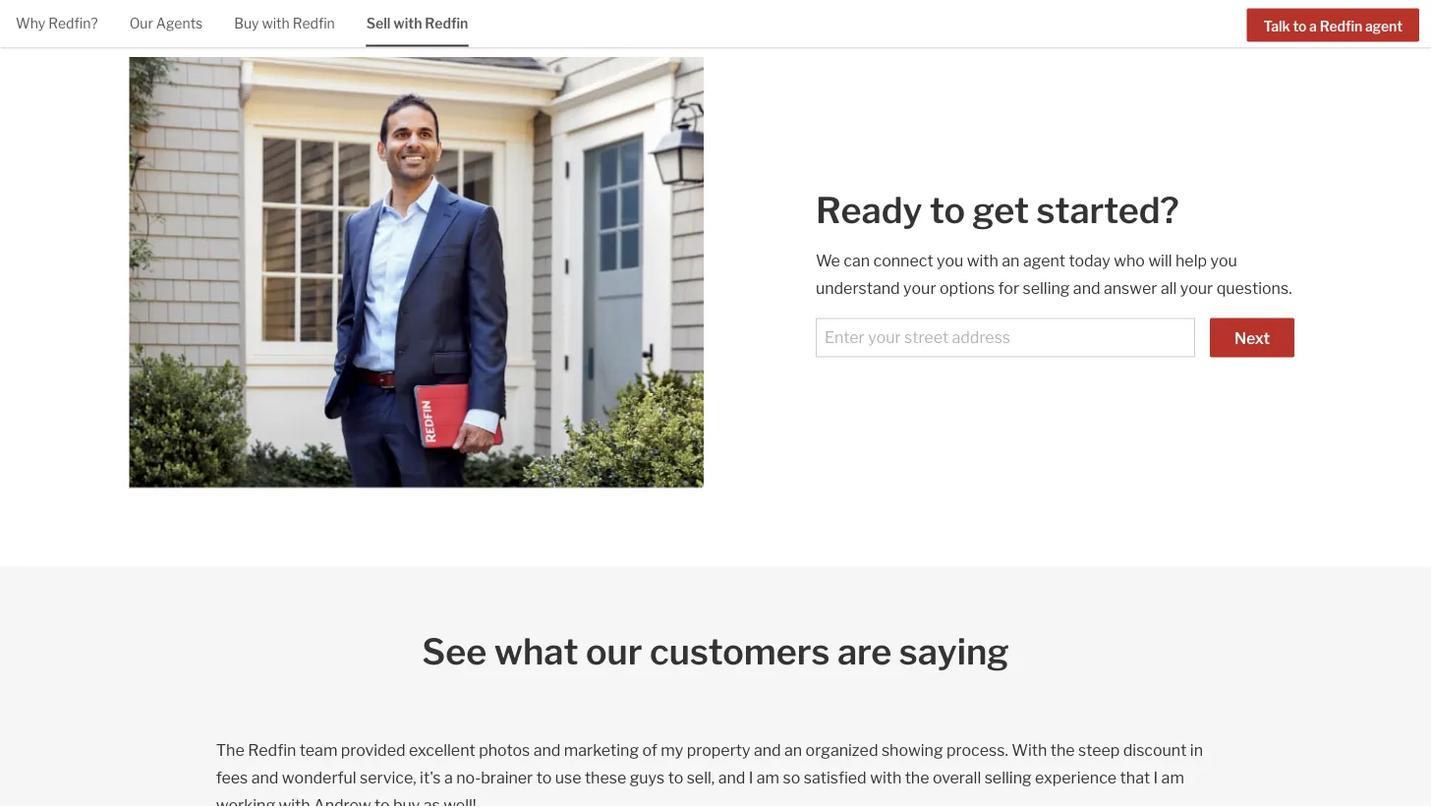 Task type: describe. For each thing, give the bounding box(es) containing it.
are
[[838, 630, 892, 674]]

our
[[129, 15, 153, 32]]

property
[[686, 740, 750, 760]]

sell
[[366, 15, 391, 32]]

service,
[[359, 768, 416, 787]]

guys
[[629, 768, 664, 787]]

Enter your street address search field
[[816, 318, 1196, 358]]

sell,
[[686, 768, 714, 787]]

redfin inside the redfin team provided excellent photos and marketing of my property and an organized showing process. with the steep discount in fees and wonderful service, it's a no-brainer to use these guys to sell, and i am so satisfied with the overall selling experience that i am working with andrew to buy as well!
[[247, 740, 296, 760]]

use
[[555, 768, 581, 787]]

can
[[844, 251, 870, 271]]

why
[[16, 15, 45, 32]]

with down wonderful
[[278, 795, 310, 807]]

showing
[[881, 740, 943, 760]]

why redfin? link
[[16, 0, 98, 45]]

fees
[[216, 768, 248, 787]]

connect
[[873, 251, 934, 271]]

why redfin?
[[16, 15, 98, 32]]

what
[[494, 630, 579, 674]]

and inside the we can connect you with an agent today who will help you understand your options for selling and answer all your questions.
[[1073, 279, 1101, 298]]

selling inside the we can connect you with an agent today who will help you understand your options for selling and answer all your questions.
[[1023, 279, 1070, 298]]

buy with redfin
[[234, 15, 335, 32]]

to inside button
[[1293, 17, 1307, 34]]

agent inside the we can connect you with an agent today who will help you understand your options for selling and answer all your questions.
[[1023, 251, 1066, 271]]

customers
[[650, 630, 830, 674]]

who
[[1114, 251, 1145, 271]]

with right sell
[[394, 15, 422, 32]]

that
[[1120, 768, 1150, 787]]

answer
[[1104, 279, 1158, 298]]

ready to get started?
[[816, 189, 1179, 232]]

and up use
[[533, 740, 560, 760]]

wonderful
[[282, 768, 356, 787]]

to left buy
[[374, 795, 389, 807]]

1 vertical spatial the
[[905, 768, 929, 787]]

with inside the we can connect you with an agent today who will help you understand your options for selling and answer all your questions.
[[967, 251, 999, 271]]

our agents
[[129, 15, 203, 32]]

discount
[[1123, 740, 1187, 760]]

redfin agent holding a tablet outside a home image
[[129, 58, 704, 489]]

the redfin team provided excellent photos and marketing of my property and an organized showing process. with the steep discount in fees and wonderful service, it's a no-brainer to use these guys to sell, and i am so satisfied with the overall selling experience that i am working with andrew to buy as well!
[[216, 740, 1203, 807]]

redfin inside sell with redfin link
[[425, 15, 468, 32]]

0 vertical spatial the
[[1050, 740, 1075, 760]]

agents
[[156, 15, 203, 32]]

organized
[[805, 740, 878, 760]]

redfin?
[[48, 15, 98, 32]]

with
[[1011, 740, 1047, 760]]

talk to a redfin agent button
[[1247, 8, 1420, 42]]

questions.
[[1217, 279, 1292, 298]]

our agents link
[[129, 0, 203, 45]]

redfin inside talk to a redfin agent button
[[1320, 17, 1363, 34]]

see what our customers are saying
[[422, 630, 1009, 674]]

selling inside the redfin team provided excellent photos and marketing of my property and an organized showing process. with the steep discount in fees and wonderful service, it's a no-brainer to use these guys to sell, and i am so satisfied with the overall selling experience that i am working with andrew to buy as well!
[[984, 768, 1031, 787]]

with right the buy
[[262, 15, 290, 32]]

saying
[[899, 630, 1009, 674]]

2 am from the left
[[1161, 768, 1184, 787]]



Task type: vqa. For each thing, say whether or not it's contained in the screenshot.
are
yes



Task type: locate. For each thing, give the bounding box(es) containing it.
0 horizontal spatial you
[[937, 251, 964, 271]]

excellent
[[408, 740, 475, 760]]

1 vertical spatial an
[[784, 740, 802, 760]]

2 i from the left
[[1153, 768, 1158, 787]]

your down connect
[[904, 279, 936, 298]]

1 i from the left
[[748, 768, 753, 787]]

and
[[1073, 279, 1101, 298], [533, 740, 560, 760], [753, 740, 781, 760], [251, 768, 278, 787], [718, 768, 745, 787]]

well!
[[443, 795, 476, 807]]

photos
[[478, 740, 530, 760]]

so
[[783, 768, 800, 787]]

am down discount
[[1161, 768, 1184, 787]]

and up working
[[251, 768, 278, 787]]

to right talk
[[1293, 17, 1307, 34]]

1 horizontal spatial your
[[1180, 279, 1213, 298]]

today
[[1069, 251, 1111, 271]]

andrew
[[313, 795, 371, 807]]

understand
[[816, 279, 900, 298]]

a
[[1310, 17, 1317, 34], [444, 768, 452, 787]]

steep
[[1078, 740, 1120, 760]]

1 horizontal spatial am
[[1161, 768, 1184, 787]]

1 vertical spatial selling
[[984, 768, 1031, 787]]

0 vertical spatial an
[[1002, 251, 1020, 271]]

sell with redfin
[[366, 15, 468, 32]]

1 horizontal spatial the
[[1050, 740, 1075, 760]]

1 horizontal spatial i
[[1153, 768, 1158, 787]]

1 horizontal spatial agent
[[1365, 17, 1403, 34]]

of
[[642, 740, 657, 760]]

we can connect you with an agent today who will help you understand your options for selling and answer all your questions.
[[816, 251, 1292, 298]]

0 horizontal spatial the
[[905, 768, 929, 787]]

redfin right talk
[[1320, 17, 1363, 34]]

redfin
[[293, 15, 335, 32], [425, 15, 468, 32], [1320, 17, 1363, 34], [247, 740, 296, 760]]

the
[[1050, 740, 1075, 760], [905, 768, 929, 787]]

your right all
[[1180, 279, 1213, 298]]

agent
[[1365, 17, 1403, 34], [1023, 251, 1066, 271]]

selling
[[1023, 279, 1070, 298], [984, 768, 1031, 787]]

the down showing
[[905, 768, 929, 787]]

working
[[216, 795, 275, 807]]

selling down the with
[[984, 768, 1031, 787]]

2 your from the left
[[1180, 279, 1213, 298]]

satisfied
[[803, 768, 866, 787]]

agent inside talk to a redfin agent button
[[1365, 17, 1403, 34]]

redfin right sell
[[425, 15, 468, 32]]

the up experience
[[1050, 740, 1075, 760]]

a inside button
[[1310, 17, 1317, 34]]

all
[[1161, 279, 1177, 298]]

an up for
[[1002, 251, 1020, 271]]

it's
[[419, 768, 440, 787]]

selling right for
[[1023, 279, 1070, 298]]

2 you from the left
[[1211, 251, 1238, 271]]

a right it's
[[444, 768, 452, 787]]

to left "sell,"
[[668, 768, 683, 787]]

an up so
[[784, 740, 802, 760]]

buy with redfin link
[[234, 0, 335, 45]]

you up options
[[937, 251, 964, 271]]

and right property
[[753, 740, 781, 760]]

brainer
[[480, 768, 533, 787]]

as
[[423, 795, 440, 807]]

sell with redfin link
[[366, 0, 468, 45]]

talk to a redfin agent
[[1264, 17, 1403, 34]]

your
[[904, 279, 936, 298], [1180, 279, 1213, 298]]

i
[[748, 768, 753, 787], [1153, 768, 1158, 787]]

these
[[584, 768, 626, 787]]

overall
[[932, 768, 981, 787]]

with
[[262, 15, 290, 32], [394, 15, 422, 32], [967, 251, 999, 271], [870, 768, 901, 787], [278, 795, 310, 807]]

experience
[[1035, 768, 1117, 787]]

1 vertical spatial agent
[[1023, 251, 1066, 271]]

and down today
[[1073, 279, 1101, 298]]

next button
[[1210, 318, 1295, 358]]

marketing
[[564, 740, 639, 760]]

our
[[586, 630, 643, 674]]

my
[[660, 740, 683, 760]]

a inside the redfin team provided excellent photos and marketing of my property and an organized showing process. with the steep discount in fees and wonderful service, it's a no-brainer to use these guys to sell, and i am so satisfied with the overall selling experience that i am working with andrew to buy as well!
[[444, 768, 452, 787]]

0 horizontal spatial am
[[756, 768, 779, 787]]

to left use
[[536, 768, 551, 787]]

next
[[1235, 329, 1270, 348]]

with down showing
[[870, 768, 901, 787]]

you right help
[[1211, 251, 1238, 271]]

get
[[973, 189, 1029, 232]]

we
[[816, 251, 840, 271]]

0 vertical spatial a
[[1310, 17, 1317, 34]]

see
[[422, 630, 487, 674]]

1 am from the left
[[756, 768, 779, 787]]

0 horizontal spatial an
[[784, 740, 802, 760]]

process.
[[946, 740, 1008, 760]]

redfin inside buy with redfin link
[[293, 15, 335, 32]]

1 you from the left
[[937, 251, 964, 271]]

to left get
[[930, 189, 965, 232]]

an
[[1002, 251, 1020, 271], [784, 740, 802, 760]]

you
[[937, 251, 964, 271], [1211, 251, 1238, 271]]

i right that in the bottom right of the page
[[1153, 768, 1158, 787]]

1 your from the left
[[904, 279, 936, 298]]

0 vertical spatial agent
[[1365, 17, 1403, 34]]

talk
[[1264, 17, 1291, 34]]

am left so
[[756, 768, 779, 787]]

buy
[[393, 795, 420, 807]]

in
[[1190, 740, 1203, 760]]

provided
[[340, 740, 405, 760]]

0 vertical spatial selling
[[1023, 279, 1070, 298]]

1 horizontal spatial a
[[1310, 17, 1317, 34]]

a right talk
[[1310, 17, 1317, 34]]

help
[[1176, 251, 1207, 271]]

0 horizontal spatial a
[[444, 768, 452, 787]]

no-
[[456, 768, 480, 787]]

ready
[[816, 189, 923, 232]]

1 horizontal spatial an
[[1002, 251, 1020, 271]]

1 vertical spatial a
[[444, 768, 452, 787]]

team
[[299, 740, 337, 760]]

will
[[1149, 251, 1172, 271]]

0 horizontal spatial i
[[748, 768, 753, 787]]

for
[[998, 279, 1020, 298]]

options
[[940, 279, 995, 298]]

am
[[756, 768, 779, 787], [1161, 768, 1184, 787]]

an inside the we can connect you with an agent today who will help you understand your options for selling and answer all your questions.
[[1002, 251, 1020, 271]]

started?
[[1037, 189, 1179, 232]]

0 horizontal spatial agent
[[1023, 251, 1066, 271]]

and down property
[[718, 768, 745, 787]]

buy
[[234, 15, 259, 32]]

the
[[216, 740, 244, 760]]

to
[[1293, 17, 1307, 34], [930, 189, 965, 232], [536, 768, 551, 787], [668, 768, 683, 787], [374, 795, 389, 807]]

i left so
[[748, 768, 753, 787]]

redfin right the
[[247, 740, 296, 760]]

0 horizontal spatial your
[[904, 279, 936, 298]]

1 horizontal spatial you
[[1211, 251, 1238, 271]]

an inside the redfin team provided excellent photos and marketing of my property and an organized showing process. with the steep discount in fees and wonderful service, it's a no-brainer to use these guys to sell, and i am so satisfied with the overall selling experience that i am working with andrew to buy as well!
[[784, 740, 802, 760]]

with up options
[[967, 251, 999, 271]]

redfin left sell
[[293, 15, 335, 32]]



